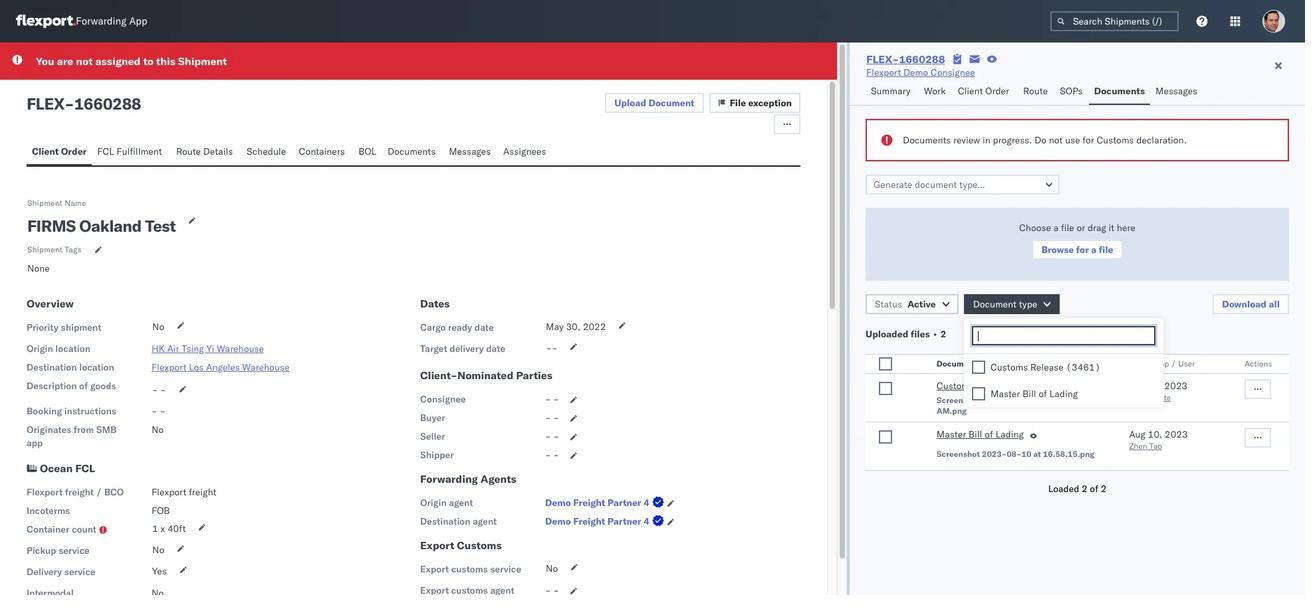 Task type: describe. For each thing, give the bounding box(es) containing it.
2 for ∙
[[941, 329, 947, 341]]

incoterms
[[27, 506, 70, 517]]

destination location
[[27, 362, 114, 374]]

containers
[[299, 146, 345, 158]]

service for yes
[[64, 567, 95, 579]]

origin location
[[27, 343, 90, 355]]

forwarding agents
[[420, 473, 517, 486]]

list box containing customs release (3461)
[[964, 355, 1164, 408]]

here
[[1117, 222, 1136, 234]]

fob
[[152, 506, 170, 517]]

fcl fulfillment button
[[92, 140, 171, 166]]

service right customs
[[490, 564, 522, 576]]

flex-1660288
[[867, 53, 946, 66]]

active
[[908, 299, 936, 311]]

type
[[1019, 299, 1038, 311]]

partner for destination agent
[[608, 516, 642, 528]]

messages for topmost messages button
[[1156, 85, 1198, 97]]

declaration.
[[1137, 134, 1187, 146]]

name
[[65, 198, 86, 208]]

1 vertical spatial master bill of lading
[[937, 429, 1024, 441]]

2 2023- from the top
[[982, 450, 1007, 460]]

screenshot inside customs release (3461) screenshot 2023-09-13 at 9.11.30 am.png
[[937, 396, 980, 406]]

demo inside flexport demo consignee link
[[904, 67, 929, 78]]

Generate document type... text field
[[866, 175, 1060, 195]]

1 vertical spatial bill
[[969, 429, 983, 441]]

date for target delivery date
[[486, 343, 506, 355]]

client-
[[420, 369, 458, 382]]

no for export customs service
[[546, 563, 558, 575]]

upload document button
[[606, 93, 704, 113]]

documents for the left documents 'button'
[[388, 146, 436, 158]]

origin agent
[[420, 498, 473, 510]]

aug
[[1130, 429, 1146, 441]]

0 vertical spatial file
[[1062, 222, 1075, 234]]

1
[[152, 523, 158, 535]]

timestamp / user button
[[1127, 357, 1219, 370]]

type
[[979, 359, 997, 369]]

goods
[[90, 380, 116, 392]]

lading inside list box
[[1050, 388, 1078, 400]]

of right 13
[[1039, 388, 1048, 400]]

loaded 2 of 2
[[1049, 484, 1107, 496]]

1 vertical spatial warehouse
[[242, 362, 290, 374]]

uploaded
[[866, 329, 909, 341]]

2023- inside customs release (3461) screenshot 2023-09-13 at 9.11.30 am.png
[[982, 396, 1007, 406]]

download all button
[[1213, 295, 1290, 315]]

forwarding for forwarding app
[[76, 15, 127, 28]]

instructions
[[64, 406, 116, 418]]

order for the rightmost client order button
[[986, 85, 1010, 97]]

0 vertical spatial consignee
[[931, 67, 976, 78]]

2 at from the top
[[1034, 450, 1042, 460]]

actions
[[1245, 359, 1273, 369]]

forwarding for forwarding agents
[[420, 473, 478, 486]]

target delivery date
[[420, 343, 506, 355]]

hk air tsing yi warehouse link
[[152, 343, 264, 355]]

bol
[[359, 146, 377, 158]]

timestamp / user
[[1130, 359, 1196, 369]]

origin for origin location
[[27, 343, 53, 355]]

details
[[203, 146, 233, 158]]

destination for destination agent
[[420, 516, 471, 528]]

route for route details
[[176, 146, 201, 158]]

none
[[27, 263, 50, 275]]

assignees button
[[498, 140, 554, 166]]

1 vertical spatial not
[[1049, 134, 1063, 146]]

yes
[[152, 566, 167, 578]]

yi
[[206, 343, 214, 355]]

shipment tags
[[27, 245, 82, 255]]

forwarding app link
[[16, 15, 147, 28]]

exception
[[749, 97, 792, 109]]

flexport. image
[[16, 15, 76, 28]]

demo for origin agent
[[545, 498, 571, 510]]

parties
[[516, 369, 553, 382]]

zhen
[[1130, 442, 1148, 452]]

export for export customs
[[420, 539, 455, 553]]

0 horizontal spatial not
[[76, 55, 93, 68]]

1 horizontal spatial documents button
[[1089, 79, 1151, 105]]

overview
[[27, 297, 74, 311]]

am.png
[[937, 406, 967, 416]]

delivery
[[27, 567, 62, 579]]

2 for of
[[1101, 484, 1107, 496]]

release for customs release (3461) screenshot 2023-09-13 at 9.11.30 am.png
[[977, 380, 1010, 392]]

timestamp
[[1130, 359, 1170, 369]]

30,
[[566, 321, 581, 333]]

use
[[1066, 134, 1081, 146]]

of up screenshot 2023-08-10 at 16.58.15.png
[[985, 429, 994, 441]]

2022
[[583, 321, 606, 333]]

status
[[875, 299, 903, 311]]

13
[[1022, 396, 1032, 406]]

status active
[[875, 299, 936, 311]]

originates from smb app
[[27, 424, 117, 450]]

bco
[[104, 487, 124, 499]]

agent for destination agent
[[473, 516, 497, 528]]

1 horizontal spatial 2
[[1082, 484, 1088, 496]]

buyer
[[420, 412, 445, 424]]

you are not assigned to this shipment
[[36, 55, 227, 68]]

drag
[[1088, 222, 1107, 234]]

x
[[161, 523, 165, 535]]

file exception
[[730, 97, 792, 109]]

browse
[[1042, 244, 1074, 256]]

destination for destination location
[[27, 362, 77, 374]]

sops button
[[1055, 79, 1089, 105]]

0 vertical spatial warehouse
[[217, 343, 264, 355]]

of right loaded
[[1090, 484, 1099, 496]]

flexport for flexport demo consignee
[[867, 67, 902, 78]]

priority
[[27, 322, 59, 334]]

sops
[[1060, 85, 1083, 97]]

route details button
[[171, 140, 241, 166]]

freight for destination agent
[[574, 516, 605, 528]]

0 horizontal spatial master
[[937, 429, 967, 441]]

2023 for sep 14, 2023
[[1165, 380, 1188, 392]]

0 vertical spatial for
[[1083, 134, 1095, 146]]

1 x 40ft
[[152, 523, 186, 535]]

0 vertical spatial messages button
[[1151, 79, 1205, 105]]

location for origin location
[[55, 343, 90, 355]]

2023 for aug 10, 2023
[[1165, 429, 1189, 441]]

browse for a file button
[[1033, 240, 1123, 260]]

agent for origin agent
[[449, 498, 473, 510]]

filename
[[1005, 359, 1040, 369]]

- - for shipper
[[545, 450, 559, 462]]

or
[[1077, 222, 1086, 234]]

4 for origin agent
[[644, 498, 650, 510]]

document type / filename button
[[934, 357, 1103, 370]]

document for document type
[[974, 299, 1017, 311]]

work button
[[919, 79, 953, 105]]

flexport for flexport freight
[[152, 487, 186, 499]]

1 vertical spatial fcl
[[75, 462, 95, 476]]

file
[[730, 97, 746, 109]]

aug 10, 2023 zhen tao
[[1130, 429, 1189, 452]]

documents for right documents 'button'
[[1095, 85, 1145, 97]]

0 vertical spatial shipment
[[178, 55, 227, 68]]

seller
[[420, 431, 445, 443]]

document inside button
[[649, 97, 695, 109]]

16.58.15.png
[[1044, 450, 1095, 460]]

client order for the rightmost client order button
[[958, 85, 1010, 97]]

no for priority shipment
[[152, 321, 164, 333]]

for inside "button"
[[1077, 244, 1089, 256]]

flexport for flexport los angeles warehouse
[[152, 362, 186, 374]]

smb
[[96, 424, 117, 436]]

choose a file or drag it here
[[1020, 222, 1136, 234]]

agents
[[481, 473, 517, 486]]

uploaded files ∙ 2
[[866, 329, 947, 341]]

of left goods at bottom
[[79, 380, 88, 392]]

customs
[[451, 564, 488, 576]]

forwarding app
[[76, 15, 147, 28]]

los
[[189, 362, 204, 374]]

description
[[27, 380, 77, 392]]

- - for consignee
[[545, 394, 559, 406]]

freight for flexport freight
[[189, 487, 216, 499]]

export for export customs service
[[420, 564, 449, 576]]

demo freight partner 4 link for origin agent
[[545, 497, 667, 510]]

customs inside list box
[[991, 362, 1028, 374]]

flex - 1660288
[[27, 94, 141, 114]]

flexport demo consignee link
[[867, 66, 976, 79]]

test
[[145, 216, 176, 236]]

document for document type / filename
[[937, 359, 977, 369]]

- - for buyer
[[545, 412, 559, 424]]



Task type: vqa. For each thing, say whether or not it's contained in the screenshot.
Generate document type... text box
yes



Task type: locate. For each thing, give the bounding box(es) containing it.
None checkbox
[[879, 382, 893, 396]]

release down "document type / filename"
[[977, 380, 1010, 392]]

2 demo freight partner 4 from the top
[[545, 516, 650, 528]]

09-
[[1007, 396, 1022, 406]]

4 for destination agent
[[644, 516, 650, 528]]

cargo
[[420, 322, 446, 334]]

2023- down master bill of lading link
[[982, 450, 1007, 460]]

service down pickup service
[[64, 567, 95, 579]]

customs up export customs service
[[457, 539, 502, 553]]

origin
[[27, 343, 53, 355], [420, 498, 447, 510]]

master bill of lading down customs release (3461) on the right bottom of page
[[991, 388, 1078, 400]]

0 vertical spatial client order
[[958, 85, 1010, 97]]

/ right 'type'
[[998, 359, 1003, 369]]

1 vertical spatial destination
[[420, 516, 471, 528]]

customs release (3461) link
[[937, 380, 1047, 396]]

screenshot down master bill of lading link
[[937, 450, 980, 460]]

flexport
[[867, 67, 902, 78], [152, 362, 186, 374], [27, 487, 63, 499], [152, 487, 186, 499]]

location up goods at bottom
[[79, 362, 114, 374]]

/ for filename
[[998, 359, 1003, 369]]

messages
[[1156, 85, 1198, 97], [449, 146, 491, 158]]

for right use
[[1083, 134, 1095, 146]]

agent up destination agent in the bottom of the page
[[449, 498, 473, 510]]

(3461)
[[1067, 362, 1101, 374], [1013, 380, 1047, 392]]

lading down customs release (3461) on the right bottom of page
[[1050, 388, 1078, 400]]

messages left assignees
[[449, 146, 491, 158]]

client right "work" button
[[958, 85, 983, 97]]

1 at from the top
[[1034, 396, 1042, 406]]

freight
[[65, 487, 94, 499], [189, 487, 216, 499]]

schedule button
[[241, 140, 294, 166]]

2 vertical spatial demo
[[545, 516, 571, 528]]

1660288
[[899, 53, 946, 66], [74, 94, 141, 114]]

2 demo freight partner 4 link from the top
[[545, 516, 667, 529]]

Search Shipments (/) text field
[[1051, 11, 1179, 31]]

0 horizontal spatial messages button
[[444, 140, 498, 166]]

1 horizontal spatial messages
[[1156, 85, 1198, 97]]

at inside customs release (3461) screenshot 2023-09-13 at 9.11.30 am.png
[[1034, 396, 1042, 406]]

order
[[986, 85, 1010, 97], [61, 146, 87, 158]]

1 vertical spatial demo freight partner 4
[[545, 516, 650, 528]]

flexport demo consignee
[[867, 67, 976, 78]]

0 vertical spatial date
[[475, 322, 494, 334]]

0 vertical spatial demo
[[904, 67, 929, 78]]

route left sops
[[1024, 85, 1048, 97]]

0 horizontal spatial client
[[32, 146, 59, 158]]

warehouse right angeles
[[242, 362, 290, 374]]

2 vertical spatial document
[[937, 359, 977, 369]]

location for destination location
[[79, 362, 114, 374]]

document inside button
[[937, 359, 977, 369]]

freight
[[574, 498, 605, 510], [574, 516, 605, 528]]

2 4 from the top
[[644, 516, 650, 528]]

1 horizontal spatial (3461)
[[1067, 362, 1101, 374]]

0 horizontal spatial lading
[[996, 429, 1024, 441]]

client order button up 'shipment name'
[[27, 140, 92, 166]]

not right are
[[76, 55, 93, 68]]

route for route
[[1024, 85, 1048, 97]]

screenshot
[[937, 396, 980, 406], [937, 450, 980, 460]]

client for the bottommost client order button
[[32, 146, 59, 158]]

1 vertical spatial 1660288
[[74, 94, 141, 114]]

0 vertical spatial location
[[55, 343, 90, 355]]

shipment for firms oakland test
[[27, 198, 63, 208]]

upload
[[615, 97, 647, 109]]

may 30, 2022
[[546, 321, 606, 333]]

no for pickup service
[[152, 545, 164, 557]]

do
[[1035, 134, 1047, 146]]

client for the rightmost client order button
[[958, 85, 983, 97]]

1 screenshot from the top
[[937, 396, 980, 406]]

1 horizontal spatial documents
[[903, 134, 951, 146]]

flexport down air on the left of the page
[[152, 362, 186, 374]]

flex
[[27, 94, 65, 114]]

0 vertical spatial demo freight partner 4
[[545, 498, 650, 510]]

0 horizontal spatial file
[[1062, 222, 1075, 234]]

file inside "button"
[[1099, 244, 1114, 256]]

0 horizontal spatial client order button
[[27, 140, 92, 166]]

documents left the review
[[903, 134, 951, 146]]

master bill of lading inside list box
[[991, 388, 1078, 400]]

messages for messages button to the bottom
[[449, 146, 491, 158]]

1 horizontal spatial origin
[[420, 498, 447, 510]]

bill up screenshot 2023-08-10 at 16.58.15.png
[[969, 429, 983, 441]]

browse for a file
[[1042, 244, 1114, 256]]

2 export from the top
[[420, 564, 449, 576]]

service down the count
[[59, 545, 90, 557]]

dates
[[420, 297, 450, 311]]

forwarding
[[76, 15, 127, 28], [420, 473, 478, 486]]

bill right '09-'
[[1023, 388, 1037, 400]]

0 horizontal spatial origin
[[27, 343, 53, 355]]

pickup
[[27, 545, 56, 557]]

service for no
[[59, 545, 90, 557]]

files
[[911, 329, 930, 341]]

customs up customs release (3461) link on the bottom right
[[991, 362, 1028, 374]]

1 horizontal spatial forwarding
[[420, 473, 478, 486]]

2023 up teste
[[1165, 380, 1188, 392]]

destination
[[27, 362, 77, 374], [420, 516, 471, 528]]

demo freight partner 4 link for destination agent
[[545, 516, 667, 529]]

file down it
[[1099, 244, 1114, 256]]

documents for documents review in progress. do not use for customs declaration.
[[903, 134, 951, 146]]

release inside customs release (3461) screenshot 2023-09-13 at 9.11.30 am.png
[[977, 380, 1010, 392]]

cargo ready date
[[420, 322, 494, 334]]

origin for origin agent
[[420, 498, 447, 510]]

demo freight partner 4 for origin agent
[[545, 498, 650, 510]]

a inside "button"
[[1092, 244, 1097, 256]]

release up 9.11.30
[[1031, 362, 1064, 374]]

1 horizontal spatial a
[[1092, 244, 1097, 256]]

(3461) up 9.11.30
[[1067, 362, 1101, 374]]

master
[[991, 388, 1021, 400], [937, 429, 967, 441]]

vasco
[[1130, 393, 1151, 403]]

fcl up the flexport freight / bco
[[75, 462, 95, 476]]

2 freight from the top
[[574, 516, 605, 528]]

2 partner from the top
[[608, 516, 642, 528]]

1 vertical spatial route
[[176, 146, 201, 158]]

0 horizontal spatial order
[[61, 146, 87, 158]]

app
[[129, 15, 147, 28]]

documents right the bol button
[[388, 146, 436, 158]]

master bill of lading link
[[937, 428, 1024, 444]]

shipper
[[420, 450, 454, 462]]

sep
[[1130, 380, 1146, 392]]

(3461) for customs release (3461) screenshot 2023-09-13 at 9.11.30 am.png
[[1013, 380, 1047, 392]]

flexport up fob
[[152, 487, 186, 499]]

documents button right bol in the top of the page
[[382, 140, 444, 166]]

lading up 08-
[[996, 429, 1024, 441]]

messages button left assignees
[[444, 140, 498, 166]]

0 vertical spatial a
[[1054, 222, 1059, 234]]

shipment up 'firms'
[[27, 198, 63, 208]]

/
[[998, 359, 1003, 369], [1172, 359, 1177, 369], [96, 487, 102, 499]]

containers button
[[294, 140, 353, 166]]

bill inside list box
[[1023, 388, 1037, 400]]

0 vertical spatial bill
[[1023, 388, 1037, 400]]

2023- left 13
[[982, 396, 1007, 406]]

screenshot 2023-08-10 at 16.58.15.png
[[937, 450, 1095, 460]]

1 vertical spatial for
[[1077, 244, 1089, 256]]

fcl inside button
[[97, 146, 114, 158]]

/ for bco
[[96, 487, 102, 499]]

client order down flex
[[32, 146, 87, 158]]

shipment for none
[[27, 245, 63, 255]]

1 vertical spatial lading
[[996, 429, 1024, 441]]

0 horizontal spatial client order
[[32, 146, 87, 158]]

1 vertical spatial 2023
[[1165, 429, 1189, 441]]

1 4 from the top
[[644, 498, 650, 510]]

consignee up work
[[931, 67, 976, 78]]

flexport down flex-
[[867, 67, 902, 78]]

messages up declaration. at the right top of page
[[1156, 85, 1198, 97]]

date up client-nominated parties
[[486, 343, 506, 355]]

0 vertical spatial fcl
[[97, 146, 114, 158]]

None checkbox
[[879, 358, 893, 371], [972, 361, 986, 374], [972, 388, 986, 401], [879, 431, 893, 444], [879, 358, 893, 371], [972, 361, 986, 374], [972, 388, 986, 401], [879, 431, 893, 444]]

1 horizontal spatial master
[[991, 388, 1021, 400]]

1 horizontal spatial file
[[1099, 244, 1114, 256]]

documents button right sops
[[1089, 79, 1151, 105]]

messages button up declaration. at the right top of page
[[1151, 79, 1205, 105]]

0 vertical spatial order
[[986, 85, 1010, 97]]

1 vertical spatial a
[[1092, 244, 1097, 256]]

-
[[65, 94, 74, 114], [546, 343, 552, 355], [552, 343, 558, 355], [152, 384, 158, 396], [161, 384, 166, 396], [545, 394, 551, 406], [554, 394, 559, 406], [152, 406, 157, 418], [160, 406, 166, 418], [545, 412, 551, 424], [554, 412, 559, 424], [545, 431, 551, 443], [554, 431, 559, 443], [545, 450, 551, 462], [554, 450, 559, 462]]

1 freight from the left
[[65, 487, 94, 499]]

1 horizontal spatial client
[[958, 85, 983, 97]]

not
[[76, 55, 93, 68], [1049, 134, 1063, 146]]

0 vertical spatial client
[[958, 85, 983, 97]]

- - for description of goods
[[152, 384, 166, 396]]

date for cargo ready date
[[475, 322, 494, 334]]

0 horizontal spatial messages
[[449, 146, 491, 158]]

0 vertical spatial messages
[[1156, 85, 1198, 97]]

1 vertical spatial location
[[79, 362, 114, 374]]

ocean
[[40, 462, 73, 476]]

(3461) for customs release (3461)
[[1067, 362, 1101, 374]]

shipment up none
[[27, 245, 63, 255]]

0 horizontal spatial consignee
[[420, 394, 466, 406]]

2023 right the 10,
[[1165, 429, 1189, 441]]

screenshot up am.png
[[937, 396, 980, 406]]

document left type
[[974, 299, 1017, 311]]

tsing
[[182, 343, 204, 355]]

location up destination location
[[55, 343, 90, 355]]

1 vertical spatial file
[[1099, 244, 1114, 256]]

1 vertical spatial client order button
[[27, 140, 92, 166]]

document type button
[[964, 295, 1060, 315]]

1 vertical spatial client order
[[32, 146, 87, 158]]

0 vertical spatial master
[[991, 388, 1021, 400]]

1 vertical spatial at
[[1034, 450, 1042, 460]]

1 horizontal spatial messages button
[[1151, 79, 1205, 105]]

order left route button
[[986, 85, 1010, 97]]

None text field
[[977, 331, 1155, 343]]

client down flex
[[32, 146, 59, 158]]

1 vertical spatial release
[[977, 380, 1010, 392]]

master inside list box
[[991, 388, 1021, 400]]

0 vertical spatial master bill of lading
[[991, 388, 1078, 400]]

client order for the bottommost client order button
[[32, 146, 87, 158]]

1 vertical spatial documents button
[[382, 140, 444, 166]]

customs right use
[[1097, 134, 1135, 146]]

0 vertical spatial forwarding
[[76, 15, 127, 28]]

hk air tsing yi warehouse
[[152, 343, 264, 355]]

0 vertical spatial at
[[1034, 396, 1042, 406]]

documents right sops button
[[1095, 85, 1145, 97]]

1 demo freight partner 4 from the top
[[545, 498, 650, 510]]

flex-1660288 link
[[867, 53, 946, 66]]

1 vertical spatial forwarding
[[420, 473, 478, 486]]

1 horizontal spatial client order
[[958, 85, 1010, 97]]

0 horizontal spatial documents
[[388, 146, 436, 158]]

agent up 'export customs'
[[473, 516, 497, 528]]

delivery service
[[27, 567, 95, 579]]

0 horizontal spatial 2
[[941, 329, 947, 341]]

1 vertical spatial freight
[[574, 516, 605, 528]]

1 2023- from the top
[[982, 396, 1007, 406]]

file exception button
[[709, 93, 801, 113], [709, 93, 801, 113]]

1 vertical spatial consignee
[[420, 394, 466, 406]]

1 demo freight partner 4 link from the top
[[545, 497, 667, 510]]

0 vertical spatial 4
[[644, 498, 650, 510]]

1 partner from the top
[[608, 498, 642, 510]]

flexport freight
[[152, 487, 216, 499]]

export customs service
[[420, 564, 522, 576]]

fcl left fulfillment
[[97, 146, 114, 158]]

destination up description
[[27, 362, 77, 374]]

0 vertical spatial release
[[1031, 362, 1064, 374]]

destination down origin agent
[[420, 516, 471, 528]]

documents button
[[1089, 79, 1151, 105], [382, 140, 444, 166]]

consignee up "buyer"
[[420, 394, 466, 406]]

route left details
[[176, 146, 201, 158]]

2 screenshot from the top
[[937, 450, 980, 460]]

forwarding left app
[[76, 15, 127, 28]]

1 horizontal spatial consignee
[[931, 67, 976, 78]]

1 vertical spatial demo
[[545, 498, 571, 510]]

2 freight from the left
[[189, 487, 216, 499]]

--
[[546, 343, 558, 355]]

client order
[[958, 85, 1010, 97], [32, 146, 87, 158]]

0 vertical spatial destination
[[27, 362, 77, 374]]

customs up am.png
[[937, 380, 974, 392]]

flexport for flexport freight / bco
[[27, 487, 63, 499]]

1 horizontal spatial client order button
[[953, 79, 1018, 105]]

1 vertical spatial order
[[61, 146, 87, 158]]

tags
[[65, 245, 82, 255]]

document inside "button"
[[974, 299, 1017, 311]]

1 export from the top
[[420, 539, 455, 553]]

1 horizontal spatial not
[[1049, 134, 1063, 146]]

1 horizontal spatial fcl
[[97, 146, 114, 158]]

customs
[[1097, 134, 1135, 146], [991, 362, 1028, 374], [937, 380, 974, 392], [457, 539, 502, 553]]

2 vertical spatial shipment
[[27, 245, 63, 255]]

all
[[1269, 299, 1280, 311]]

customs inside customs release (3461) screenshot 2023-09-13 at 9.11.30 am.png
[[937, 380, 974, 392]]

1 freight from the top
[[574, 498, 605, 510]]

master left 13
[[991, 388, 1021, 400]]

teste
[[1153, 393, 1172, 403]]

/ left bco
[[96, 487, 102, 499]]

1 horizontal spatial order
[[986, 85, 1010, 97]]

shipment right this
[[178, 55, 227, 68]]

review
[[954, 134, 981, 146]]

0 vertical spatial 1660288
[[899, 53, 946, 66]]

freight for flexport freight / bco
[[65, 487, 94, 499]]

order for the bottommost client order button
[[61, 146, 87, 158]]

list box
[[964, 355, 1164, 408]]

forwarding up origin agent
[[420, 473, 478, 486]]

0 vertical spatial export
[[420, 539, 455, 553]]

for down or
[[1077, 244, 1089, 256]]

a down drag
[[1092, 244, 1097, 256]]

not right do
[[1049, 134, 1063, 146]]

14,
[[1148, 380, 1163, 392]]

date
[[475, 322, 494, 334], [486, 343, 506, 355]]

air
[[167, 343, 179, 355]]

origin up destination agent in the bottom of the page
[[420, 498, 447, 510]]

order down flex - 1660288 at the left top of the page
[[61, 146, 87, 158]]

0 vertical spatial agent
[[449, 498, 473, 510]]

export customs
[[420, 539, 502, 553]]

partner for origin agent
[[608, 498, 642, 510]]

freight for origin agent
[[574, 498, 605, 510]]

4
[[644, 498, 650, 510], [644, 516, 650, 528]]

2 horizontal spatial /
[[1172, 359, 1177, 369]]

0 horizontal spatial route
[[176, 146, 201, 158]]

0 vertical spatial lading
[[1050, 388, 1078, 400]]

client order right "work" button
[[958, 85, 1010, 97]]

at right 10
[[1034, 450, 1042, 460]]

count
[[72, 524, 96, 536]]

demo for destination agent
[[545, 516, 571, 528]]

file
[[1062, 222, 1075, 234], [1099, 244, 1114, 256]]

1 vertical spatial messages button
[[444, 140, 498, 166]]

master down am.png
[[937, 429, 967, 441]]

0 vertical spatial route
[[1024, 85, 1048, 97]]

08-
[[1007, 450, 1022, 460]]

2023 inside sep 14, 2023 vasco teste
[[1165, 380, 1188, 392]]

0 vertical spatial origin
[[27, 343, 53, 355]]

document left 'type'
[[937, 359, 977, 369]]

container count
[[27, 524, 96, 536]]

export down destination agent in the bottom of the page
[[420, 539, 455, 553]]

1 vertical spatial demo freight partner 4 link
[[545, 516, 667, 529]]

lading
[[1050, 388, 1078, 400], [996, 429, 1024, 441]]

may
[[546, 321, 564, 333]]

2
[[941, 329, 947, 341], [1082, 484, 1088, 496], [1101, 484, 1107, 496]]

- - for seller
[[545, 431, 559, 443]]

1 vertical spatial shipment
[[27, 198, 63, 208]]

oakland
[[79, 216, 142, 236]]

it
[[1109, 222, 1115, 234]]

demo freight partner 4 for destination agent
[[545, 516, 650, 528]]

date right ready at left bottom
[[475, 322, 494, 334]]

release for customs release (3461)
[[1031, 362, 1064, 374]]

export left customs
[[420, 564, 449, 576]]

0 vertical spatial demo freight partner 4 link
[[545, 497, 667, 510]]

fcl fulfillment
[[97, 146, 162, 158]]

0 horizontal spatial a
[[1054, 222, 1059, 234]]

1660288 down assigned
[[74, 94, 141, 114]]

schedule
[[247, 146, 286, 158]]

choose
[[1020, 222, 1052, 234]]

0 horizontal spatial 1660288
[[74, 94, 141, 114]]

1 vertical spatial screenshot
[[937, 450, 980, 460]]

document right upload
[[649, 97, 695, 109]]

origin down priority
[[27, 343, 53, 355]]

download all
[[1223, 299, 1280, 311]]

at right 13
[[1034, 396, 1042, 406]]

(3461) up 13
[[1013, 380, 1047, 392]]

master bill of lading down am.png
[[937, 429, 1024, 441]]

flexport up 'incoterms'
[[27, 487, 63, 499]]

firms oakland test
[[27, 216, 176, 236]]

2 horizontal spatial 2
[[1101, 484, 1107, 496]]

1 horizontal spatial release
[[1031, 362, 1064, 374]]

a right choose
[[1054, 222, 1059, 234]]

booking instructions
[[27, 406, 116, 418]]

0 horizontal spatial bill
[[969, 429, 983, 441]]

nominated
[[458, 369, 514, 382]]

0 vertical spatial 2023
[[1165, 380, 1188, 392]]

1 vertical spatial origin
[[420, 498, 447, 510]]

0 horizontal spatial fcl
[[75, 462, 95, 476]]

0 horizontal spatial freight
[[65, 487, 94, 499]]

0 horizontal spatial documents button
[[382, 140, 444, 166]]

warehouse up angeles
[[217, 343, 264, 355]]

flexport freight / bco
[[27, 487, 124, 499]]

client order button up in
[[953, 79, 1018, 105]]

fulfillment
[[117, 146, 162, 158]]

2023 inside aug 10, 2023 zhen tao
[[1165, 429, 1189, 441]]

(3461) inside customs release (3461) screenshot 2023-09-13 at 9.11.30 am.png
[[1013, 380, 1047, 392]]

route details
[[176, 146, 233, 158]]

1660288 up flexport demo consignee
[[899, 53, 946, 66]]

/ left user
[[1172, 359, 1177, 369]]

file left or
[[1062, 222, 1075, 234]]



